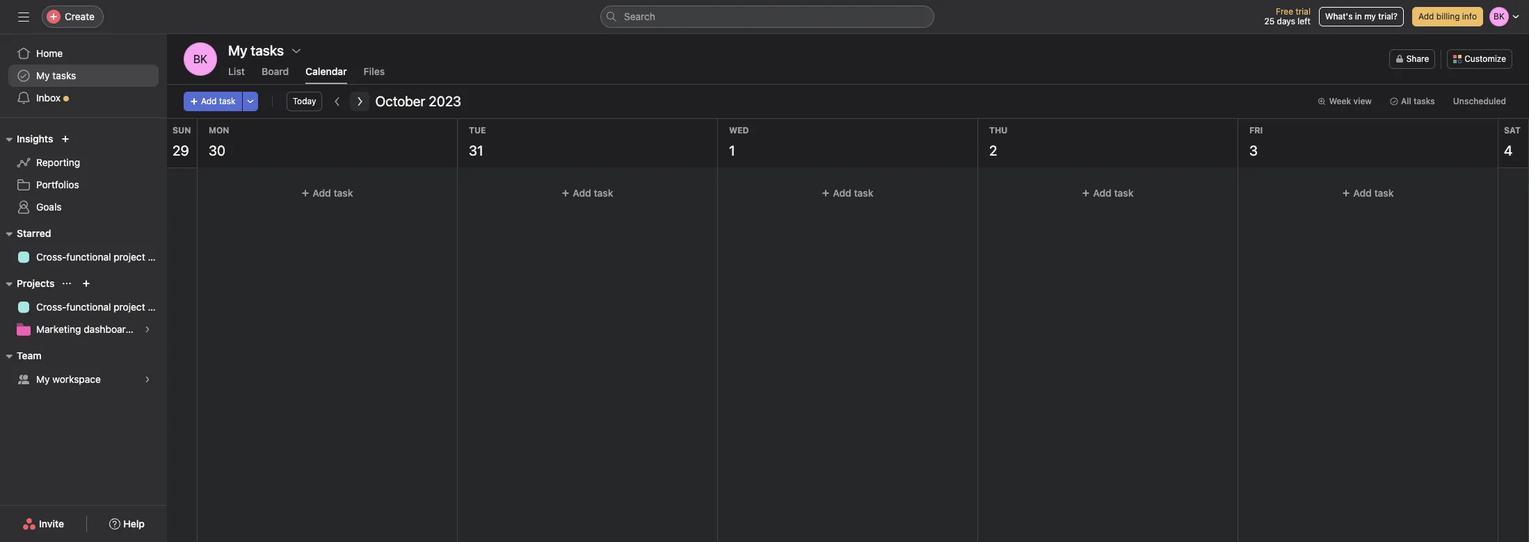 Task type: locate. For each thing, give the bounding box(es) containing it.
customize
[[1465, 54, 1507, 64]]

cross-functional project plan link up marketing dashboards
[[8, 296, 167, 319]]

cross-functional project plan up the dashboards
[[36, 301, 167, 313]]

plan inside starred element
[[148, 251, 167, 263]]

previous week image
[[332, 96, 343, 107]]

unscheduled
[[1454, 96, 1507, 106]]

week view
[[1330, 96, 1372, 106]]

all tasks
[[1402, 96, 1436, 106]]

see details, marketing dashboards image
[[143, 326, 152, 334]]

1 project from the top
[[114, 251, 145, 263]]

0 vertical spatial cross-functional project plan link
[[8, 246, 167, 269]]

0 vertical spatial tasks
[[52, 70, 76, 81]]

tasks for all tasks
[[1414, 96, 1436, 106]]

add
[[1419, 11, 1435, 22], [201, 96, 217, 106], [313, 187, 331, 199], [573, 187, 591, 199], [833, 187, 852, 199], [1094, 187, 1112, 199], [1354, 187, 1372, 199]]

functional up marketing dashboards
[[66, 301, 111, 313]]

1 horizontal spatial tasks
[[1414, 96, 1436, 106]]

cross-functional project plan link
[[8, 246, 167, 269], [8, 296, 167, 319]]

see details, my workspace image
[[143, 376, 152, 384]]

2 cross-functional project plan from the top
[[36, 301, 167, 313]]

add task button
[[184, 92, 242, 111], [203, 181, 452, 206], [464, 181, 712, 206], [724, 181, 972, 206], [984, 181, 1233, 206], [1244, 181, 1493, 206]]

0 vertical spatial my
[[36, 70, 50, 81]]

functional inside starred element
[[66, 251, 111, 263]]

cross-functional project plan link inside starred element
[[8, 246, 167, 269]]

search list box
[[601, 6, 935, 28]]

share button
[[1390, 49, 1436, 69]]

1 cross-functional project plan from the top
[[36, 251, 167, 263]]

project
[[114, 251, 145, 263], [114, 301, 145, 313]]

goals
[[36, 201, 62, 213]]

2 cross- from the top
[[36, 301, 66, 313]]

1 vertical spatial project
[[114, 301, 145, 313]]

board link
[[262, 65, 289, 84]]

projects button
[[0, 276, 55, 292]]

project down goals link
[[114, 251, 145, 263]]

my inside teams element
[[36, 374, 50, 386]]

cross-functional project plan up the new project or portfolio icon at the bottom left
[[36, 251, 167, 263]]

1 vertical spatial tasks
[[1414, 96, 1436, 106]]

my
[[36, 70, 50, 81], [36, 374, 50, 386]]

today
[[293, 96, 316, 106]]

project for cross-functional project plan link within the starred element
[[114, 251, 145, 263]]

1 cross-functional project plan link from the top
[[8, 246, 167, 269]]

cross- inside projects element
[[36, 301, 66, 313]]

october 2023
[[375, 93, 461, 109]]

functional for cross-functional project plan link within the starred element
[[66, 251, 111, 263]]

bk button
[[184, 42, 217, 76]]

task
[[219, 96, 236, 106], [334, 187, 353, 199], [594, 187, 614, 199], [854, 187, 874, 199], [1115, 187, 1134, 199], [1375, 187, 1395, 199]]

1 cross- from the top
[[36, 251, 66, 263]]

functional up the new project or portfolio icon at the bottom left
[[66, 251, 111, 263]]

project up see details, marketing dashboards icon
[[114, 301, 145, 313]]

invite button
[[13, 512, 73, 537]]

cross-functional project plan inside projects element
[[36, 301, 167, 313]]

add billing info button
[[1413, 7, 1484, 26]]

tasks
[[52, 70, 76, 81], [1414, 96, 1436, 106]]

cross- down starred
[[36, 251, 66, 263]]

inbox link
[[8, 87, 159, 109]]

4
[[1505, 143, 1513, 159]]

0 vertical spatial project
[[114, 251, 145, 263]]

my for my workspace
[[36, 374, 50, 386]]

my inside global element
[[36, 70, 50, 81]]

plan
[[148, 251, 167, 263], [148, 301, 167, 313]]

cross- for cross-functional project plan link within the starred element
[[36, 251, 66, 263]]

sun 29
[[173, 125, 191, 159]]

my down team
[[36, 374, 50, 386]]

what's in my trial? button
[[1320, 7, 1405, 26]]

wed
[[729, 125, 749, 136]]

2 my from the top
[[36, 374, 50, 386]]

info
[[1463, 11, 1478, 22]]

functional
[[66, 251, 111, 263], [66, 301, 111, 313]]

portfolios link
[[8, 174, 159, 196]]

1 my from the top
[[36, 70, 50, 81]]

week view button
[[1312, 92, 1379, 111]]

calendar link
[[306, 65, 347, 84]]

1 vertical spatial plan
[[148, 301, 167, 313]]

cross-
[[36, 251, 66, 263], [36, 301, 66, 313]]

help
[[123, 519, 145, 530]]

my tasks link
[[8, 65, 159, 87]]

hide sidebar image
[[18, 11, 29, 22]]

0 vertical spatial cross-
[[36, 251, 66, 263]]

1 vertical spatial cross-
[[36, 301, 66, 313]]

search button
[[601, 6, 935, 28]]

add billing info
[[1419, 11, 1478, 22]]

add task
[[201, 96, 236, 106], [313, 187, 353, 199], [573, 187, 614, 199], [833, 187, 874, 199], [1094, 187, 1134, 199], [1354, 187, 1395, 199]]

tasks right all
[[1414, 96, 1436, 106]]

1 functional from the top
[[66, 251, 111, 263]]

1 vertical spatial cross-functional project plan
[[36, 301, 167, 313]]

reporting
[[36, 157, 80, 168]]

list link
[[228, 65, 245, 84]]

my workspace link
[[8, 369, 159, 391]]

plan inside projects element
[[148, 301, 167, 313]]

global element
[[0, 34, 167, 118]]

0 vertical spatial functional
[[66, 251, 111, 263]]

25
[[1265, 16, 1275, 26]]

inbox
[[36, 92, 61, 104]]

plan for cross-functional project plan link within the starred element
[[148, 251, 167, 263]]

cross- up marketing
[[36, 301, 66, 313]]

0 vertical spatial plan
[[148, 251, 167, 263]]

functional inside projects element
[[66, 301, 111, 313]]

0 horizontal spatial tasks
[[52, 70, 76, 81]]

insights element
[[0, 127, 167, 221]]

my tasks
[[228, 42, 284, 58]]

project inside starred element
[[114, 251, 145, 263]]

0 vertical spatial cross-functional project plan
[[36, 251, 167, 263]]

insights button
[[0, 131, 53, 148]]

all tasks button
[[1384, 92, 1442, 111]]

1 vertical spatial functional
[[66, 301, 111, 313]]

1 vertical spatial my
[[36, 374, 50, 386]]

2 plan from the top
[[148, 301, 167, 313]]

cross-functional project plan inside starred element
[[36, 251, 167, 263]]

fri
[[1250, 125, 1263, 136]]

2
[[990, 143, 998, 159]]

2023
[[429, 93, 461, 109]]

cross- inside starred element
[[36, 251, 66, 263]]

tasks down the home
[[52, 70, 76, 81]]

calendar
[[306, 65, 347, 77]]

what's
[[1326, 11, 1353, 22]]

customize button
[[1448, 49, 1513, 69]]

1 vertical spatial cross-functional project plan link
[[8, 296, 167, 319]]

billing
[[1437, 11, 1461, 22]]

2 project from the top
[[114, 301, 145, 313]]

starred button
[[0, 226, 51, 242]]

october
[[375, 93, 426, 109]]

tasks inside dropdown button
[[1414, 96, 1436, 106]]

dashboards
[[84, 324, 137, 335]]

2 functional from the top
[[66, 301, 111, 313]]

portfolios
[[36, 179, 79, 191]]

my up inbox
[[36, 70, 50, 81]]

workspace
[[52, 374, 101, 386]]

1 plan from the top
[[148, 251, 167, 263]]

tasks inside global element
[[52, 70, 76, 81]]

files link
[[364, 65, 385, 84]]

cross-functional project plan link up the new project or portfolio icon at the bottom left
[[8, 246, 167, 269]]

show options, current sort, top image
[[63, 280, 71, 288]]

files
[[364, 65, 385, 77]]

sun
[[173, 125, 191, 136]]

bk
[[193, 53, 208, 65]]

cross-functional project plan
[[36, 251, 167, 263], [36, 301, 167, 313]]



Task type: describe. For each thing, give the bounding box(es) containing it.
wed 1
[[729, 125, 749, 159]]

tue
[[469, 125, 486, 136]]

search
[[624, 10, 656, 22]]

tasks for my tasks
[[52, 70, 76, 81]]

29
[[173, 143, 189, 159]]

marketing
[[36, 324, 81, 335]]

plan for 1st cross-functional project plan link from the bottom
[[148, 301, 167, 313]]

cross-functional project plan for 1st cross-functional project plan link from the bottom
[[36, 301, 167, 313]]

marketing dashboards
[[36, 324, 137, 335]]

invite
[[39, 519, 64, 530]]

my tasks
[[36, 70, 76, 81]]

my for my tasks
[[36, 70, 50, 81]]

week
[[1330, 96, 1352, 106]]

starred element
[[0, 221, 167, 271]]

trial?
[[1379, 11, 1398, 22]]

reporting link
[[8, 152, 159, 174]]

cross-functional project plan for cross-functional project plan link within the starred element
[[36, 251, 167, 263]]

2 cross-functional project plan link from the top
[[8, 296, 167, 319]]

functional for 1st cross-functional project plan link from the bottom
[[66, 301, 111, 313]]

board
[[262, 65, 289, 77]]

team button
[[0, 348, 42, 365]]

free trial 25 days left
[[1265, 6, 1311, 26]]

cross- for 1st cross-functional project plan link from the bottom
[[36, 301, 66, 313]]

create button
[[42, 6, 104, 28]]

3
[[1250, 143, 1258, 159]]

sat
[[1505, 125, 1521, 136]]

projects element
[[0, 271, 167, 344]]

marketing dashboards link
[[8, 319, 159, 341]]

list
[[228, 65, 245, 77]]

today button
[[287, 92, 323, 111]]

mon 30
[[209, 125, 229, 159]]

new image
[[62, 135, 70, 143]]

view
[[1354, 96, 1372, 106]]

project for 1st cross-functional project plan link from the bottom
[[114, 301, 145, 313]]

mon
[[209, 125, 229, 136]]

new project or portfolio image
[[82, 280, 91, 288]]

thu 2
[[990, 125, 1008, 159]]

fri 3
[[1250, 125, 1263, 159]]

home
[[36, 47, 63, 59]]

create
[[65, 10, 95, 22]]

more actions image
[[246, 97, 254, 106]]

30
[[209, 143, 225, 159]]

starred
[[17, 228, 51, 239]]

add inside button
[[1419, 11, 1435, 22]]

all
[[1402, 96, 1412, 106]]

1
[[729, 143, 735, 159]]

thu
[[990, 125, 1008, 136]]

insights
[[17, 133, 53, 145]]

next week image
[[355, 96, 366, 107]]

home link
[[8, 42, 159, 65]]

what's in my trial?
[[1326, 11, 1398, 22]]

my
[[1365, 11, 1377, 22]]

unscheduled button
[[1448, 92, 1513, 111]]

free
[[1276, 6, 1294, 17]]

my workspace
[[36, 374, 101, 386]]

team
[[17, 350, 42, 362]]

31
[[469, 143, 483, 159]]

teams element
[[0, 344, 167, 394]]

days
[[1278, 16, 1296, 26]]

goals link
[[8, 196, 159, 219]]

trial
[[1296, 6, 1311, 17]]

projects
[[17, 278, 55, 290]]

tue 31
[[469, 125, 486, 159]]

help button
[[100, 512, 154, 537]]

show options image
[[291, 45, 302, 56]]

left
[[1298, 16, 1311, 26]]

in
[[1356, 11, 1363, 22]]

share
[[1407, 54, 1430, 64]]

sat 4
[[1505, 125, 1521, 159]]



Task type: vqa. For each thing, say whether or not it's contained in the screenshot.
second My from the top of the page
yes



